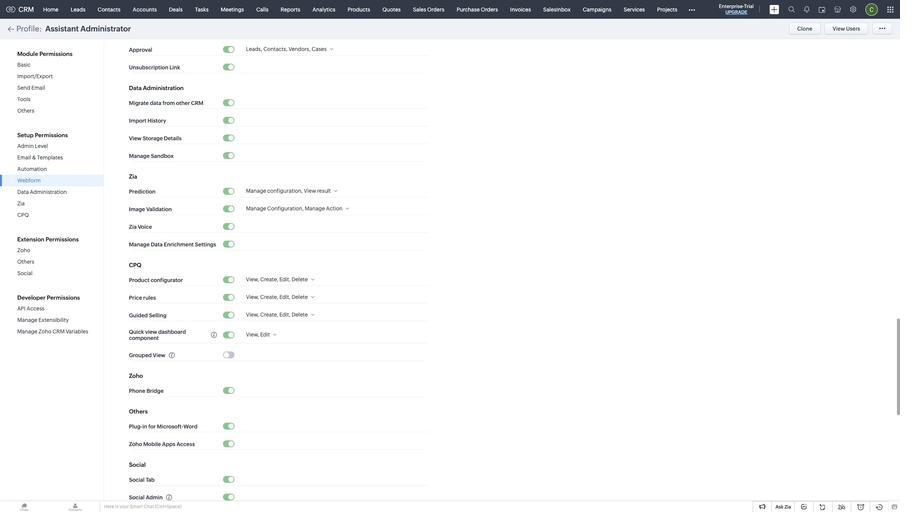 Task type: vqa. For each thing, say whether or not it's contained in the screenshot.
Accounts
yes



Task type: describe. For each thing, give the bounding box(es) containing it.
setup
[[17, 132, 34, 139]]

permissions for developer permissions
[[47, 295, 80, 301]]

phone
[[129, 388, 145, 395]]

chats image
[[0, 502, 48, 513]]

social admin
[[129, 495, 163, 501]]

create menu element
[[765, 0, 784, 19]]

delete for price rules
[[292, 294, 308, 301]]

view left result
[[304, 188, 316, 194]]

api access
[[17, 306, 45, 312]]

view, for product configurator
[[246, 277, 259, 283]]

assistant
[[45, 24, 79, 33]]

social up developer
[[17, 271, 33, 277]]

create, for selling
[[260, 312, 278, 318]]

from
[[163, 100, 175, 106]]

view, create, edit, delete for guided selling
[[246, 312, 308, 318]]

permissions for extension permissions
[[46, 237, 79, 243]]

manage extensibility
[[17, 318, 69, 324]]

contacts
[[98, 6, 121, 12]]

tools
[[17, 96, 31, 103]]

0 vertical spatial data administration
[[129, 85, 184, 91]]

invoices
[[510, 6, 531, 12]]

deals
[[169, 6, 183, 12]]

0 vertical spatial cpq
[[17, 212, 29, 218]]

accounts
[[133, 6, 157, 12]]

0 vertical spatial others
[[17, 108, 34, 114]]

here
[[104, 505, 114, 510]]

chat
[[144, 505, 154, 510]]

grouped
[[129, 353, 152, 359]]

sales orders link
[[407, 0, 451, 19]]

2 horizontal spatial crm
[[191, 100, 203, 106]]

signals element
[[800, 0, 814, 19]]

4 view, from the top
[[246, 332, 259, 338]]

calls link
[[250, 0, 275, 19]]

campaigns link
[[577, 0, 618, 19]]

profile
[[16, 24, 39, 33]]

zia up prediction
[[129, 174, 137, 180]]

mobile
[[143, 442, 161, 448]]

enterprise-
[[719, 3, 744, 9]]

grouped view
[[129, 353, 165, 359]]

create, for configurator
[[260, 277, 278, 283]]

edit, for guided selling
[[280, 312, 291, 318]]

configurator
[[151, 277, 183, 284]]

plug-
[[129, 424, 142, 430]]

search element
[[784, 0, 800, 19]]

0 vertical spatial crm
[[18, 5, 34, 13]]

manage data enrichment settings
[[129, 242, 216, 248]]

view left storage
[[129, 135, 142, 142]]

meetings
[[221, 6, 244, 12]]

enterprise-trial upgrade
[[719, 3, 754, 15]]

zia right ask
[[785, 505, 791, 511]]

unsubscription
[[129, 64, 168, 71]]

quick
[[129, 329, 144, 336]]

2 vertical spatial crm
[[53, 329, 65, 335]]

send
[[17, 85, 30, 91]]

manage configuration, view result
[[246, 188, 331, 194]]

variables
[[66, 329, 88, 335]]

enrichment
[[164, 242, 194, 248]]

2 vertical spatial others
[[129, 409, 148, 415]]

module permissions
[[17, 51, 73, 57]]

Other Modules field
[[684, 3, 700, 16]]

services
[[624, 6, 645, 12]]

edit, for price rules
[[280, 294, 291, 301]]

zoho down the manage extensibility
[[39, 329, 51, 335]]

manage for manage sandbox
[[129, 153, 150, 159]]

templates
[[37, 155, 63, 161]]

extension
[[17, 237, 44, 243]]

import history
[[129, 118, 166, 124]]

permissions for module permissions
[[39, 51, 73, 57]]

1 vertical spatial others
[[17, 259, 34, 265]]

1 vertical spatial cpq
[[129, 262, 141, 269]]

import
[[129, 118, 146, 124]]

clone button
[[790, 23, 821, 35]]

zia left voice in the top of the page
[[129, 224, 137, 230]]

action
[[326, 206, 343, 212]]

result
[[317, 188, 331, 194]]

other
[[176, 100, 190, 106]]

approval
[[129, 47, 152, 53]]

view, edit
[[246, 332, 270, 338]]

price rules
[[129, 295, 156, 301]]

reports
[[281, 6, 300, 12]]

social left tab
[[129, 478, 145, 484]]

orders for purchase orders
[[481, 6, 498, 12]]

profile : assistant administrator
[[16, 24, 131, 33]]

projects
[[657, 6, 678, 12]]

zia down webform
[[17, 201, 25, 207]]

1 horizontal spatial admin
[[146, 495, 163, 501]]

storage
[[143, 135, 163, 142]]

smart
[[130, 505, 143, 510]]

cases
[[312, 46, 327, 52]]

your
[[119, 505, 129, 510]]

manage for manage data enrichment settings
[[129, 242, 150, 248]]

view users button
[[825, 23, 869, 35]]

meetings link
[[215, 0, 250, 19]]

email & templates
[[17, 155, 63, 161]]

ask zia
[[776, 505, 791, 511]]

&
[[32, 155, 36, 161]]

microsoft-
[[157, 424, 183, 430]]

orders for sales orders
[[427, 6, 445, 12]]

purchase orders
[[457, 6, 498, 12]]

migrate
[[129, 100, 149, 106]]

zia voice
[[129, 224, 152, 230]]

signals image
[[804, 6, 810, 13]]

campaigns
[[583, 6, 612, 12]]

admin level
[[17, 143, 48, 149]]

setup permissions
[[17, 132, 68, 139]]

api
[[17, 306, 25, 312]]

tab
[[146, 478, 155, 484]]

details
[[164, 135, 182, 142]]

create menu image
[[770, 5, 779, 14]]

leads,
[[246, 46, 262, 52]]

1 horizontal spatial data
[[129, 85, 142, 91]]

zoho left mobile
[[129, 442, 142, 448]]

manage for manage configuration, manage action
[[246, 206, 266, 212]]

view right grouped on the left of the page
[[153, 353, 165, 359]]

developer permissions
[[17, 295, 80, 301]]

view storage details
[[129, 135, 182, 142]]

0 vertical spatial administration
[[143, 85, 184, 91]]

home link
[[37, 0, 65, 19]]

migrate data from other crm
[[129, 100, 203, 106]]

social tab
[[129, 478, 155, 484]]



Task type: locate. For each thing, give the bounding box(es) containing it.
1 horizontal spatial email
[[31, 85, 45, 91]]

manage sandbox
[[129, 153, 174, 159]]

zoho
[[17, 248, 30, 254], [39, 329, 51, 335], [129, 373, 143, 380], [129, 442, 142, 448]]

orders
[[427, 6, 445, 12], [481, 6, 498, 12]]

analytics link
[[307, 0, 342, 19]]

2 vertical spatial data
[[151, 242, 163, 248]]

:
[[39, 24, 42, 33]]

products
[[348, 6, 370, 12]]

1 horizontal spatial access
[[177, 442, 195, 448]]

view, create, edit, delete
[[246, 277, 308, 283], [246, 294, 308, 301], [246, 312, 308, 318]]

0 vertical spatial delete
[[292, 277, 308, 283]]

2 create, from the top
[[260, 294, 278, 301]]

3 view, create, edit, delete from the top
[[246, 312, 308, 318]]

1 edit, from the top
[[280, 277, 291, 283]]

1 horizontal spatial cpq
[[129, 262, 141, 269]]

crm
[[18, 5, 34, 13], [191, 100, 203, 106], [53, 329, 65, 335]]

sandbox
[[151, 153, 174, 159]]

0 horizontal spatial cpq
[[17, 212, 29, 218]]

1 vertical spatial delete
[[292, 294, 308, 301]]

0 vertical spatial admin
[[17, 143, 34, 149]]

create,
[[260, 277, 278, 283], [260, 294, 278, 301], [260, 312, 278, 318]]

others up plug-
[[129, 409, 148, 415]]

0 vertical spatial view, create, edit, delete
[[246, 277, 308, 283]]

view, create, edit, delete for price rules
[[246, 294, 308, 301]]

send email
[[17, 85, 45, 91]]

others down tools
[[17, 108, 34, 114]]

orders right sales
[[427, 6, 445, 12]]

developer
[[17, 295, 46, 301]]

data
[[129, 85, 142, 91], [17, 189, 29, 195], [151, 242, 163, 248]]

view users
[[833, 26, 860, 32]]

cpq up extension
[[17, 212, 29, 218]]

clone
[[798, 26, 813, 32]]

manage for manage zoho crm variables
[[17, 329, 37, 335]]

0 horizontal spatial access
[[27, 306, 45, 312]]

0 vertical spatial edit,
[[280, 277, 291, 283]]

settings
[[195, 242, 216, 248]]

orders right purchase
[[481, 6, 498, 12]]

1 orders from the left
[[427, 6, 445, 12]]

here is your smart chat (ctrl+space)
[[104, 505, 182, 510]]

1 vertical spatial admin
[[146, 495, 163, 501]]

0 horizontal spatial admin
[[17, 143, 34, 149]]

1 horizontal spatial administration
[[143, 85, 184, 91]]

data administration
[[129, 85, 184, 91], [17, 189, 67, 195]]

unsubscription link
[[129, 64, 180, 71]]

purchase orders link
[[451, 0, 504, 19]]

0 horizontal spatial data
[[17, 189, 29, 195]]

3 edit, from the top
[[280, 312, 291, 318]]

vendors,
[[289, 46, 311, 52]]

edit
[[260, 332, 270, 338]]

admin down setup
[[17, 143, 34, 149]]

zia
[[129, 174, 137, 180], [17, 201, 25, 207], [129, 224, 137, 230], [785, 505, 791, 511]]

word
[[183, 424, 198, 430]]

social
[[17, 271, 33, 277], [129, 462, 146, 469], [129, 478, 145, 484], [129, 495, 145, 501]]

configuration,
[[267, 188, 303, 194]]

others
[[17, 108, 34, 114], [17, 259, 34, 265], [129, 409, 148, 415]]

plug-in for microsoft-word
[[129, 424, 198, 430]]

cpq up product
[[129, 262, 141, 269]]

quotes link
[[376, 0, 407, 19]]

2 vertical spatial edit,
[[280, 312, 291, 318]]

link
[[170, 64, 180, 71]]

calls
[[256, 6, 268, 12]]

bridge
[[147, 388, 164, 395]]

1 delete from the top
[[292, 277, 308, 283]]

contacts,
[[263, 46, 288, 52]]

1 vertical spatial administration
[[30, 189, 67, 195]]

manage configuration, manage action
[[246, 206, 343, 212]]

3 delete from the top
[[292, 312, 308, 318]]

2 view, create, edit, delete from the top
[[246, 294, 308, 301]]

0 horizontal spatial orders
[[427, 6, 445, 12]]

0 horizontal spatial data administration
[[17, 189, 67, 195]]

data administration down webform
[[17, 189, 67, 195]]

0 vertical spatial data
[[129, 85, 142, 91]]

manage for manage configuration, view result
[[246, 188, 266, 194]]

2 edit, from the top
[[280, 294, 291, 301]]

edit, for product configurator
[[280, 277, 291, 283]]

deals link
[[163, 0, 189, 19]]

1 vertical spatial email
[[17, 155, 31, 161]]

in
[[142, 424, 147, 430]]

selling
[[149, 313, 167, 319]]

2 orders from the left
[[481, 6, 498, 12]]

(ctrl+space)
[[155, 505, 182, 510]]

crm down extensibility
[[53, 329, 65, 335]]

administration up migrate data from other crm
[[143, 85, 184, 91]]

0 horizontal spatial crm
[[18, 5, 34, 13]]

view inside button
[[833, 26, 845, 32]]

configuration,
[[267, 206, 304, 212]]

apps
[[162, 442, 175, 448]]

price
[[129, 295, 142, 301]]

0 vertical spatial email
[[31, 85, 45, 91]]

salesinbox
[[543, 6, 571, 12]]

1 horizontal spatial orders
[[481, 6, 498, 12]]

zoho up phone
[[129, 373, 143, 380]]

sales orders
[[413, 6, 445, 12]]

dashboard
[[158, 329, 186, 336]]

delete for guided selling
[[292, 312, 308, 318]]

1 view, from the top
[[246, 277, 259, 283]]

projects link
[[651, 0, 684, 19]]

leads
[[71, 6, 85, 12]]

reports link
[[275, 0, 307, 19]]

2 vertical spatial create,
[[260, 312, 278, 318]]

product configurator
[[129, 277, 183, 284]]

0 vertical spatial create,
[[260, 277, 278, 283]]

1 horizontal spatial data administration
[[129, 85, 184, 91]]

component
[[129, 336, 159, 342]]

data administration up data
[[129, 85, 184, 91]]

accounts link
[[127, 0, 163, 19]]

view, create, edit, delete for product configurator
[[246, 277, 308, 283]]

invoices link
[[504, 0, 537, 19]]

quotes
[[383, 6, 401, 12]]

import/export
[[17, 73, 53, 79]]

tasks link
[[189, 0, 215, 19]]

sales
[[413, 6, 426, 12]]

guided
[[129, 313, 148, 319]]

calendar image
[[819, 6, 825, 12]]

view, for guided selling
[[246, 312, 259, 318]]

purchase
[[457, 6, 480, 12]]

social up smart
[[129, 495, 145, 501]]

contacts link
[[92, 0, 127, 19]]

profile element
[[861, 0, 883, 19]]

products link
[[342, 0, 376, 19]]

ask
[[776, 505, 784, 511]]

1 vertical spatial data administration
[[17, 189, 67, 195]]

delete for product configurator
[[292, 277, 308, 283]]

3 view, from the top
[[246, 312, 259, 318]]

image validation
[[129, 206, 172, 213]]

data down voice in the top of the page
[[151, 242, 163, 248]]

1 vertical spatial data
[[17, 189, 29, 195]]

extension permissions
[[17, 237, 79, 243]]

image
[[129, 206, 145, 213]]

email left &
[[17, 155, 31, 161]]

view, for price rules
[[246, 294, 259, 301]]

users
[[846, 26, 860, 32]]

search image
[[789, 6, 795, 13]]

product
[[129, 277, 149, 284]]

1 vertical spatial crm
[[191, 100, 203, 106]]

extensibility
[[39, 318, 69, 324]]

admin up chat at the bottom left of page
[[146, 495, 163, 501]]

1 vertical spatial create,
[[260, 294, 278, 301]]

2 horizontal spatial data
[[151, 242, 163, 248]]

guided selling
[[129, 313, 167, 319]]

2 delete from the top
[[292, 294, 308, 301]]

social up social tab
[[129, 462, 146, 469]]

0 horizontal spatial administration
[[30, 189, 67, 195]]

manage for manage extensibility
[[17, 318, 37, 324]]

0 horizontal spatial email
[[17, 155, 31, 161]]

email down import/export
[[31, 85, 45, 91]]

zoho down extension
[[17, 248, 30, 254]]

home
[[43, 6, 58, 12]]

data up "migrate" on the left top
[[129, 85, 142, 91]]

data down webform
[[17, 189, 29, 195]]

permissions right extension
[[46, 237, 79, 243]]

crm up profile
[[18, 5, 34, 13]]

others down extension
[[17, 259, 34, 265]]

permissions down assistant
[[39, 51, 73, 57]]

contacts image
[[51, 502, 99, 513]]

0 vertical spatial access
[[27, 306, 45, 312]]

2 view, from the top
[[246, 294, 259, 301]]

access right apps
[[177, 442, 195, 448]]

permissions up "level"
[[35, 132, 68, 139]]

1 vertical spatial access
[[177, 442, 195, 448]]

administration down webform
[[30, 189, 67, 195]]

permissions for setup permissions
[[35, 132, 68, 139]]

tasks
[[195, 6, 209, 12]]

view left the users
[[833, 26, 845, 32]]

automation
[[17, 166, 47, 172]]

cpq
[[17, 212, 29, 218], [129, 262, 141, 269]]

2 vertical spatial delete
[[292, 312, 308, 318]]

3 create, from the top
[[260, 312, 278, 318]]

2 vertical spatial view, create, edit, delete
[[246, 312, 308, 318]]

permissions up extensibility
[[47, 295, 80, 301]]

create, for rules
[[260, 294, 278, 301]]

1 vertical spatial edit,
[[280, 294, 291, 301]]

crm right other
[[191, 100, 203, 106]]

1 view, create, edit, delete from the top
[[246, 277, 308, 283]]

leads link
[[65, 0, 92, 19]]

1 horizontal spatial crm
[[53, 329, 65, 335]]

1 create, from the top
[[260, 277, 278, 283]]

email
[[31, 85, 45, 91], [17, 155, 31, 161]]

data
[[150, 100, 161, 106]]

access down developer
[[27, 306, 45, 312]]

1 vertical spatial view, create, edit, delete
[[246, 294, 308, 301]]

profile image
[[866, 3, 878, 16]]



